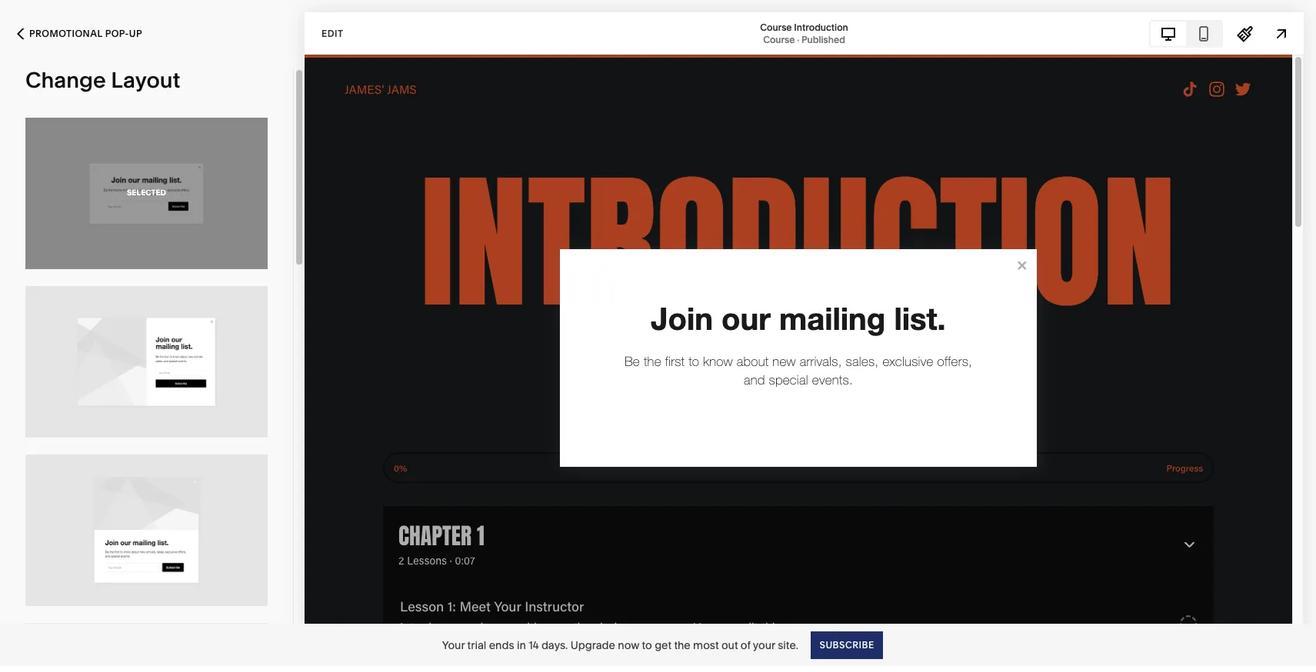 Task type: locate. For each thing, give the bounding box(es) containing it.
published
[[802, 33, 845, 45]]

0 vertical spatial course
[[760, 21, 792, 33]]

·
[[797, 33, 799, 45]]

1 vertical spatial course
[[763, 33, 795, 45]]

get
[[655, 638, 672, 652]]

promotional
[[29, 28, 103, 39]]

ends
[[489, 638, 514, 652]]

course introduction course · published
[[760, 21, 848, 45]]

edit
[[322, 27, 344, 39]]

course left introduction
[[760, 21, 792, 33]]

overlay center card 01 image
[[25, 118, 268, 269]]

tab list
[[1151, 21, 1222, 46]]

to
[[642, 638, 652, 652]]

course
[[760, 21, 792, 33], [763, 33, 795, 45]]

days.
[[542, 638, 568, 652]]

subscribe
[[819, 639, 874, 650]]

promotional pop-up button
[[0, 17, 159, 51]]

in
[[517, 638, 526, 652]]

course left ·
[[763, 33, 795, 45]]

up
[[129, 28, 142, 39]]

of
[[741, 638, 751, 652]]

now
[[618, 638, 640, 652]]



Task type: vqa. For each thing, say whether or not it's contained in the screenshot.
Your trial ends in 14 days. Upgrade now to get the most out of your site. on the bottom
yes



Task type: describe. For each thing, give the bounding box(es) containing it.
your
[[442, 638, 465, 652]]

pop-
[[105, 28, 129, 39]]

change
[[25, 67, 106, 93]]

your
[[753, 638, 775, 652]]

overlay center card 03 image
[[25, 454, 268, 606]]

your trial ends in 14 days. upgrade now to get the most out of your site.
[[442, 638, 799, 652]]

the
[[674, 638, 691, 652]]

site.
[[778, 638, 799, 652]]

most
[[693, 638, 719, 652]]

edit button
[[312, 19, 354, 48]]

overlay center card 02 image
[[25, 286, 268, 438]]

trial
[[467, 638, 487, 652]]

subscribe button
[[811, 631, 883, 659]]

change layout
[[25, 67, 180, 93]]

introduction
[[794, 21, 848, 33]]

upgrade
[[571, 638, 615, 652]]

overlay center card 04 image
[[25, 623, 268, 666]]

14
[[529, 638, 539, 652]]

layout
[[111, 67, 180, 93]]

out
[[722, 638, 738, 652]]

selected
[[127, 188, 166, 198]]

promotional pop-up
[[29, 28, 142, 39]]



